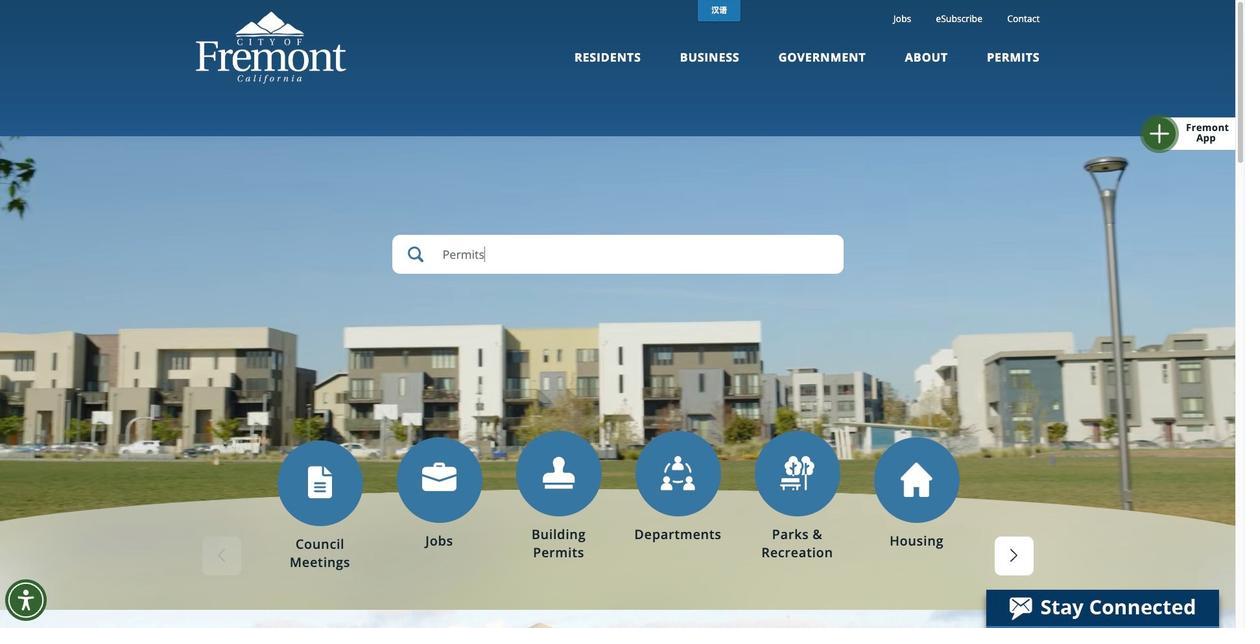 Task type: describe. For each thing, give the bounding box(es) containing it.
house image
[[901, 463, 933, 497]]

file lines image
[[303, 466, 337, 500]]

cta 5 departments image
[[661, 456, 696, 490]]



Task type: locate. For each thing, give the bounding box(es) containing it.
cta 2 employmentcenter image
[[422, 463, 457, 491]]

stamp approval image
[[542, 456, 576, 490]]

stay connected image
[[987, 590, 1218, 626]]

Search text field
[[392, 235, 844, 274]]

cta 6 departments image
[[780, 456, 815, 490]]



Task type: vqa. For each thing, say whether or not it's contained in the screenshot.
the cta 5 departments image on the right
yes



